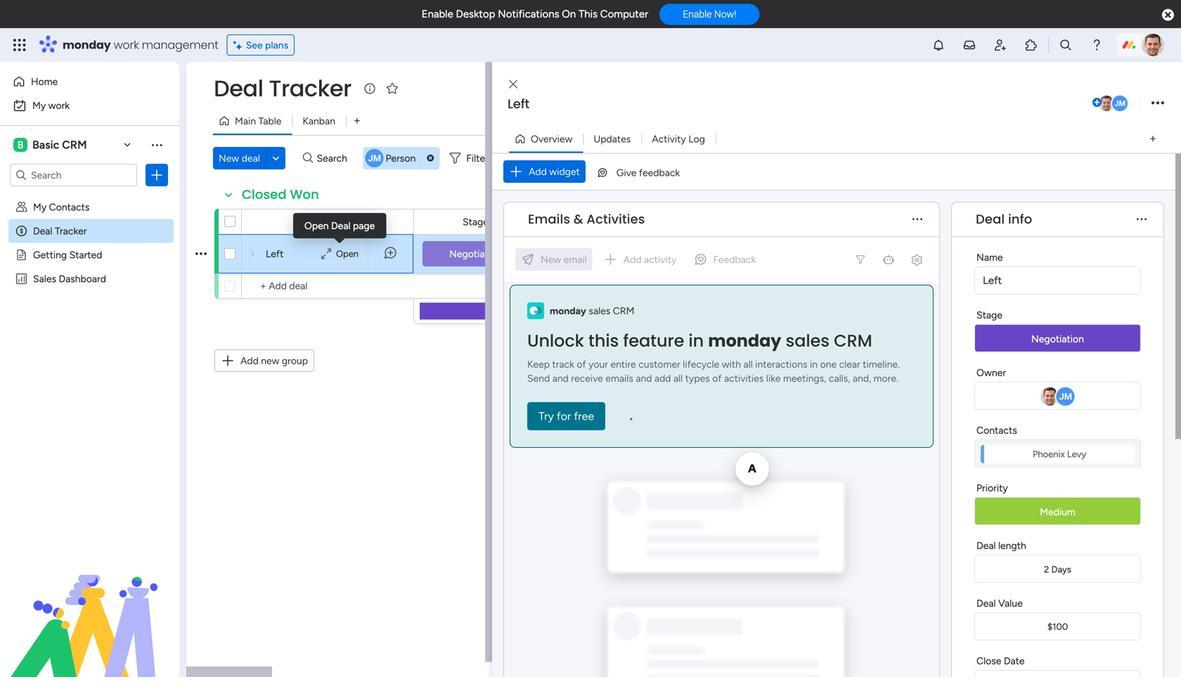 Task type: describe. For each thing, give the bounding box(es) containing it.
home option
[[8, 70, 171, 93]]

left inside 'field'
[[508, 95, 529, 113]]

sales
[[33, 273, 56, 285]]

dashboard
[[59, 273, 106, 285]]

feature
[[623, 329, 684, 353]]

monday sales crm
[[550, 305, 635, 317]]

add new group
[[240, 355, 308, 367]]

1 horizontal spatial crm
[[613, 305, 635, 317]]

deal tracker inside list box
[[33, 225, 87, 237]]

closed
[[242, 186, 287, 204]]

add for add new group
[[240, 355, 259, 367]]

notifications image
[[932, 38, 946, 52]]

getting
[[33, 249, 67, 261]]

Emails & Activities field
[[525, 210, 649, 229]]

jeremy miller image
[[1111, 94, 1129, 112]]

open button
[[317, 245, 362, 262]]

enable for enable desktop notifications on this computer
[[422, 8, 453, 20]]

calls,
[[829, 372, 850, 384]]

add
[[655, 372, 671, 384]]

1 and from the left
[[552, 372, 569, 384]]

kanban button
[[292, 110, 346, 132]]

customer
[[639, 358, 680, 370]]

give feedback
[[616, 167, 680, 179]]

0 horizontal spatial negotiation
[[449, 248, 502, 260]]

monday work management
[[63, 37, 218, 53]]

deal value
[[977, 597, 1023, 609]]

give
[[616, 167, 637, 179]]

lottie animation image
[[0, 535, 179, 677]]

deal left the length
[[977, 540, 996, 552]]

workspace options image
[[150, 138, 164, 152]]

emails
[[528, 210, 570, 228]]

widget
[[549, 166, 580, 178]]

deal inside list box
[[33, 225, 52, 237]]

0 horizontal spatial left
[[266, 248, 284, 260]]

phoenix levy
[[1033, 449, 1086, 460]]

monday marketplace image
[[1024, 38, 1038, 52]]

Stage field
[[459, 214, 492, 230]]

1 horizontal spatial deal tracker
[[214, 73, 351, 104]]

open deal page
[[304, 220, 375, 232]]

add view image
[[1150, 134, 1156, 144]]

see plans
[[246, 39, 288, 51]]

updates
[[594, 133, 631, 145]]

activity log button
[[641, 128, 716, 150]]

add widget button
[[503, 160, 586, 183]]

overview button
[[509, 128, 583, 150]]

activities
[[587, 210, 645, 228]]

crm inside unlock this feature in monday sales crm keep track of your entire customer lifecycle with all interactions in one clear timeline. send and receive emails and add all types of activities like meetings, calls, and, more.
[[834, 329, 872, 353]]

won
[[290, 186, 319, 204]]

see plans button
[[227, 34, 295, 56]]

clear
[[839, 358, 860, 370]]

activities
[[724, 372, 764, 384]]

monday for monday work management
[[63, 37, 111, 53]]

public board image
[[15, 248, 28, 262]]

list box containing my contacts
[[0, 192, 179, 481]]

getting started
[[33, 249, 102, 261]]

select product image
[[13, 38, 27, 52]]

date
[[1004, 655, 1025, 667]]

overview
[[531, 133, 573, 145]]

table
[[258, 115, 282, 127]]

give feedback button
[[591, 161, 686, 184]]

$100
[[1047, 621, 1068, 632]]

my for my work
[[32, 99, 46, 111]]

main table button
[[213, 110, 292, 132]]

deal up main
[[214, 73, 263, 104]]

close
[[977, 655, 1002, 667]]

your
[[589, 358, 608, 370]]

1 horizontal spatial options image
[[195, 229, 207, 278]]

my contacts
[[33, 201, 90, 213]]

Deal Tracker field
[[210, 73, 355, 104]]

Search field
[[313, 148, 355, 168]]

deal length
[[977, 540, 1026, 552]]

notifications
[[498, 8, 559, 20]]

1 horizontal spatial tracker
[[269, 73, 351, 104]]

phoenix
[[1033, 449, 1065, 460]]

Closed Won field
[[238, 186, 323, 204]]

plans
[[265, 39, 288, 51]]

on
[[562, 8, 576, 20]]

info
[[1008, 210, 1032, 228]]

medium
[[1040, 506, 1076, 518]]

free
[[574, 410, 594, 423]]

filter
[[466, 152, 489, 164]]

2 and from the left
[[636, 372, 652, 384]]

kanban
[[303, 115, 335, 127]]

Left field
[[504, 95, 1090, 113]]

close date
[[977, 655, 1025, 667]]

deal left value
[[977, 597, 996, 609]]

open for open deal page
[[304, 220, 329, 232]]

menu image
[[855, 254, 866, 265]]

Search in workspace field
[[30, 167, 117, 183]]

lottie animation element
[[0, 535, 179, 677]]

like
[[766, 372, 781, 384]]

entire
[[611, 358, 636, 370]]

emails
[[606, 372, 633, 384]]

log
[[689, 133, 705, 145]]

receive
[[571, 372, 603, 384]]

keep
[[527, 358, 550, 370]]

value
[[998, 597, 1023, 609]]

work for my
[[48, 99, 70, 111]]

basic
[[32, 138, 59, 152]]

v2 search image
[[303, 150, 313, 166]]

b
[[17, 139, 23, 151]]

work for monday
[[114, 37, 139, 53]]

home link
[[8, 70, 171, 93]]

filter button
[[444, 147, 510, 169]]

my for my contacts
[[33, 201, 47, 213]]

add to favorites image
[[385, 81, 399, 95]]

crm inside workspace selection element
[[62, 138, 87, 152]]

enable desktop notifications on this computer
[[422, 8, 648, 20]]

computer
[[600, 8, 648, 20]]

see
[[246, 39, 263, 51]]

this
[[579, 8, 598, 20]]

person
[[386, 152, 416, 164]]

0 horizontal spatial sales
[[589, 305, 611, 317]]

lifecycle
[[683, 358, 719, 370]]

track
[[552, 358, 574, 370]]

add view image
[[354, 116, 360, 126]]

new
[[219, 152, 239, 164]]

add widget
[[529, 166, 580, 178]]



Task type: vqa. For each thing, say whether or not it's contained in the screenshot.
Help Center ELEMENT
no



Task type: locate. For each thing, give the bounding box(es) containing it.
help image
[[1090, 38, 1104, 52]]

open
[[304, 220, 329, 232], [336, 248, 359, 259]]

monday up unlock at the left of the page
[[550, 305, 586, 317]]

1 vertical spatial sales
[[786, 329, 830, 353]]

emails & activities
[[528, 210, 645, 228]]

contacts inside list box
[[49, 201, 90, 213]]

dapulse close image
[[427, 154, 434, 162]]

my down home
[[32, 99, 46, 111]]

0 horizontal spatial stage
[[463, 216, 489, 228]]

dialog
[[608, 482, 844, 573], [608, 607, 844, 677]]

1 horizontal spatial negotiation
[[1031, 333, 1084, 345]]

page
[[353, 220, 375, 232]]

left down close image
[[508, 95, 529, 113]]

sales dashboard
[[33, 273, 106, 285]]

of up receive on the bottom of the page
[[577, 358, 586, 370]]

1 horizontal spatial open
[[336, 248, 359, 259]]

workspace image
[[13, 137, 27, 153]]

0 horizontal spatial more dots image
[[913, 214, 922, 224]]

my down search in workspace field
[[33, 201, 47, 213]]

main table
[[235, 115, 282, 127]]

Deal info field
[[972, 210, 1036, 229]]

angle down image
[[272, 153, 279, 163]]

tracker up the kanban at the top of page
[[269, 73, 351, 104]]

1 vertical spatial stage
[[977, 309, 1003, 321]]

with
[[722, 358, 741, 370]]

of right types
[[712, 372, 722, 384]]

0 horizontal spatial monday
[[63, 37, 111, 53]]

1 vertical spatial in
[[810, 358, 818, 370]]

monday inside unlock this feature in monday sales crm keep track of your entire customer lifecycle with all interactions in one clear timeline. send and receive emails and add all types of activities like meetings, calls, and, more.
[[708, 329, 781, 353]]

crm
[[62, 138, 87, 152], [613, 305, 635, 317], [834, 329, 872, 353]]

monday for monday sales crm
[[550, 305, 586, 317]]

timeline.
[[863, 358, 900, 370]]

0 vertical spatial tracker
[[269, 73, 351, 104]]

invite members image
[[993, 38, 1008, 52]]

list box
[[0, 192, 179, 481]]

add new group button
[[214, 349, 314, 372]]

1 vertical spatial negotiation
[[1031, 333, 1084, 345]]

one
[[820, 358, 837, 370]]

more dots image
[[913, 214, 922, 224], [1137, 214, 1147, 224]]

stage down filter "popup button"
[[463, 216, 489, 228]]

2 more dots image from the left
[[1137, 214, 1147, 224]]

2 vertical spatial monday
[[708, 329, 781, 353]]

work
[[114, 37, 139, 53], [48, 99, 70, 111]]

1 vertical spatial contacts
[[977, 424, 1017, 436]]

0 vertical spatial crm
[[62, 138, 87, 152]]

1 horizontal spatial sales
[[786, 329, 830, 353]]

deal up getting
[[33, 225, 52, 237]]

0 vertical spatial monday
[[63, 37, 111, 53]]

enable now!
[[683, 8, 736, 20]]

0 vertical spatial open
[[304, 220, 329, 232]]

enable for enable now!
[[683, 8, 712, 20]]

in up the lifecycle
[[689, 329, 704, 353]]

1 vertical spatial options image
[[150, 168, 164, 182]]

0 vertical spatial negotiation
[[449, 248, 502, 260]]

try
[[539, 410, 554, 423]]

add left new
[[240, 355, 259, 367]]

0 horizontal spatial in
[[689, 329, 704, 353]]

sales up this
[[589, 305, 611, 317]]

1 horizontal spatial add
[[529, 166, 547, 178]]

terry turtle image down help icon
[[1098, 94, 1116, 112]]

basic crm
[[32, 138, 87, 152]]

interactions
[[755, 358, 808, 370]]

all right add
[[674, 372, 683, 384]]

0 vertical spatial my
[[32, 99, 46, 111]]

dapulse close image
[[1162, 8, 1174, 22]]

0 horizontal spatial crm
[[62, 138, 87, 152]]

deal tracker up table
[[214, 73, 351, 104]]

for
[[557, 410, 571, 423]]

alert
[[620, 408, 636, 424]]

monday up with
[[708, 329, 781, 353]]

deal left info
[[976, 210, 1005, 228]]

1 vertical spatial all
[[674, 372, 683, 384]]

crm up this
[[613, 305, 635, 317]]

in
[[689, 329, 704, 353], [810, 358, 818, 370]]

close image
[[509, 79, 517, 89]]

search everything image
[[1059, 38, 1073, 52]]

stage down name
[[977, 309, 1003, 321]]

0 vertical spatial in
[[689, 329, 704, 353]]

this
[[588, 329, 619, 353]]

group
[[282, 355, 308, 367]]

0 vertical spatial deal tracker
[[214, 73, 351, 104]]

priority
[[977, 482, 1008, 494]]

2 dialog from the top
[[608, 607, 844, 677]]

0 vertical spatial options image
[[1152, 94, 1164, 113]]

terry turtle image down dapulse close icon
[[1142, 34, 1164, 56]]

try for free button
[[527, 402, 605, 430]]

1 more dots image from the left
[[913, 214, 922, 224]]

levy
[[1067, 449, 1086, 460]]

1 vertical spatial open
[[336, 248, 359, 259]]

1 horizontal spatial and
[[636, 372, 652, 384]]

deal
[[242, 152, 260, 164]]

0 horizontal spatial terry turtle image
[[1098, 94, 1116, 112]]

0 horizontal spatial work
[[48, 99, 70, 111]]

1 vertical spatial add
[[240, 355, 259, 367]]

0 horizontal spatial all
[[674, 372, 683, 384]]

contacts down search in workspace field
[[49, 201, 90, 213]]

enable left desktop
[[422, 8, 453, 20]]

all up activities
[[744, 358, 753, 370]]

work inside option
[[48, 99, 70, 111]]

and left add
[[636, 372, 652, 384]]

0 vertical spatial of
[[577, 358, 586, 370]]

my work option
[[8, 94, 171, 117]]

0 horizontal spatial and
[[552, 372, 569, 384]]

deal info
[[976, 210, 1032, 228]]

all
[[744, 358, 753, 370], [674, 372, 683, 384]]

0 horizontal spatial deal tracker
[[33, 225, 87, 237]]

deal up open button
[[318, 215, 337, 227]]

my inside my work option
[[32, 99, 46, 111]]

1 horizontal spatial enable
[[683, 8, 712, 20]]

contacts up 'priority'
[[977, 424, 1017, 436]]

activity log
[[652, 133, 705, 145]]

work down home
[[48, 99, 70, 111]]

0 vertical spatial all
[[744, 358, 753, 370]]

0 horizontal spatial enable
[[422, 8, 453, 20]]

deal left 'page'
[[331, 220, 351, 232]]

+ Add deal text field
[[249, 278, 407, 295]]

2 days
[[1044, 564, 1071, 575]]

update feed image
[[963, 38, 977, 52]]

1 vertical spatial deal tracker
[[33, 225, 87, 237]]

1 horizontal spatial of
[[712, 372, 722, 384]]

left down name
[[983, 274, 1002, 287]]

2
[[1044, 564, 1049, 575]]

crm right basic
[[62, 138, 87, 152]]

public dashboard image
[[15, 272, 28, 285]]

1 horizontal spatial all
[[744, 358, 753, 370]]

2 horizontal spatial options image
[[1152, 94, 1164, 113]]

new deal button
[[213, 147, 266, 169]]

0 vertical spatial contacts
[[49, 201, 90, 213]]

1 horizontal spatial work
[[114, 37, 139, 53]]

enable left now!
[[683, 8, 712, 20]]

meetings,
[[783, 372, 826, 384]]

1 vertical spatial monday
[[550, 305, 586, 317]]

monday up home option
[[63, 37, 111, 53]]

option
[[0, 194, 179, 197]]

1 vertical spatial left
[[266, 248, 284, 260]]

2 enable from the left
[[683, 8, 712, 20]]

person button
[[363, 147, 440, 169]]

1 vertical spatial dialog
[[608, 607, 844, 677]]

1 vertical spatial my
[[33, 201, 47, 213]]

workspace selection element
[[13, 136, 89, 153]]

0 horizontal spatial open
[[304, 220, 329, 232]]

enable
[[422, 8, 453, 20], [683, 8, 712, 20]]

0 horizontal spatial contacts
[[49, 201, 90, 213]]

types
[[685, 372, 710, 384]]

tracker
[[269, 73, 351, 104], [55, 225, 87, 237]]

add for add widget
[[529, 166, 547, 178]]

deal inside "field"
[[976, 210, 1005, 228]]

enable inside button
[[683, 8, 712, 20]]

1 horizontal spatial left
[[508, 95, 529, 113]]

open for open
[[336, 248, 359, 259]]

left down closed won field
[[266, 248, 284, 260]]

1 horizontal spatial in
[[810, 358, 818, 370]]

loading image
[[620, 408, 636, 424]]

add left widget
[[529, 166, 547, 178]]

more.
[[874, 372, 899, 384]]

1 horizontal spatial stage
[[977, 309, 1003, 321]]

add inside popup button
[[529, 166, 547, 178]]

my work link
[[8, 94, 171, 117]]

length
[[998, 540, 1026, 552]]

1 horizontal spatial contacts
[[977, 424, 1017, 436]]

options image
[[1152, 94, 1164, 113], [150, 168, 164, 182], [195, 229, 207, 278]]

0 vertical spatial terry turtle image
[[1142, 34, 1164, 56]]

0 vertical spatial work
[[114, 37, 139, 53]]

1 vertical spatial tracker
[[55, 225, 87, 237]]

0 horizontal spatial add
[[240, 355, 259, 367]]

in left one
[[810, 358, 818, 370]]

1 horizontal spatial monday
[[550, 305, 586, 317]]

2 vertical spatial crm
[[834, 329, 872, 353]]

new deal
[[219, 152, 260, 164]]

0 horizontal spatial tracker
[[55, 225, 87, 237]]

unlock this feature in monday sales crm keep track of your entire customer lifecycle with all interactions in one clear timeline. send and receive emails and add all types of activities like meetings, calls, and, more.
[[527, 329, 900, 384]]

dapulse addbtn image
[[1093, 98, 1102, 108]]

stage inside field
[[463, 216, 489, 228]]

2 vertical spatial left
[[983, 274, 1002, 287]]

0 horizontal spatial options image
[[150, 168, 164, 182]]

0 vertical spatial dialog
[[608, 482, 844, 573]]

show board description image
[[361, 82, 378, 96]]

started
[[69, 249, 102, 261]]

sales up one
[[786, 329, 830, 353]]

tracker up getting started
[[55, 225, 87, 237]]

new
[[261, 355, 279, 367]]

enable now! button
[[660, 4, 760, 25]]

days
[[1052, 564, 1071, 575]]

send
[[527, 372, 550, 384]]

1 vertical spatial work
[[48, 99, 70, 111]]

stage
[[463, 216, 489, 228], [977, 309, 1003, 321]]

1 vertical spatial of
[[712, 372, 722, 384]]

1 vertical spatial crm
[[613, 305, 635, 317]]

work up home option
[[114, 37, 139, 53]]

open inside button
[[336, 248, 359, 259]]

my work
[[32, 99, 70, 111]]

0 vertical spatial stage
[[463, 216, 489, 228]]

2 horizontal spatial left
[[983, 274, 1002, 287]]

try for free
[[539, 410, 594, 423]]

deal tracker
[[214, 73, 351, 104], [33, 225, 87, 237]]

open down 'open deal page'
[[336, 248, 359, 259]]

closed won
[[242, 186, 319, 204]]

sales inside unlock this feature in monday sales crm keep track of your entire customer lifecycle with all interactions in one clear timeline. send and receive emails and add all types of activities like meetings, calls, and, more.
[[786, 329, 830, 353]]

jeremy miller image
[[363, 147, 386, 169]]

2 horizontal spatial monday
[[708, 329, 781, 353]]

1 enable from the left
[[422, 8, 453, 20]]

terry turtle image
[[1142, 34, 1164, 56], [1098, 94, 1116, 112]]

2 vertical spatial options image
[[195, 229, 207, 278]]

1 horizontal spatial terry turtle image
[[1142, 34, 1164, 56]]

of
[[577, 358, 586, 370], [712, 372, 722, 384]]

deal tracker down "my contacts"
[[33, 225, 87, 237]]

0 horizontal spatial of
[[577, 358, 586, 370]]

name
[[977, 251, 1003, 263]]

0 vertical spatial left
[[508, 95, 529, 113]]

1 dialog from the top
[[608, 482, 844, 573]]

home
[[31, 76, 58, 88]]

0 vertical spatial sales
[[589, 305, 611, 317]]

open down won
[[304, 220, 329, 232]]

1 horizontal spatial more dots image
[[1137, 214, 1147, 224]]

2 horizontal spatial crm
[[834, 329, 872, 353]]

0 vertical spatial add
[[529, 166, 547, 178]]

and,
[[853, 372, 871, 384]]

add inside button
[[240, 355, 259, 367]]

left
[[508, 95, 529, 113], [266, 248, 284, 260], [983, 274, 1002, 287]]

now!
[[714, 8, 736, 20]]

contacts
[[49, 201, 90, 213], [977, 424, 1017, 436]]

more dots image for emails & activities
[[913, 214, 922, 224]]

&
[[574, 210, 583, 228]]

more dots image for deal info
[[1137, 214, 1147, 224]]

1 vertical spatial terry turtle image
[[1098, 94, 1116, 112]]

crm up clear
[[834, 329, 872, 353]]

owner
[[977, 367, 1006, 379]]

monday
[[63, 37, 111, 53], [550, 305, 586, 317], [708, 329, 781, 353]]

my
[[32, 99, 46, 111], [33, 201, 47, 213]]

and down "track" on the bottom left
[[552, 372, 569, 384]]



